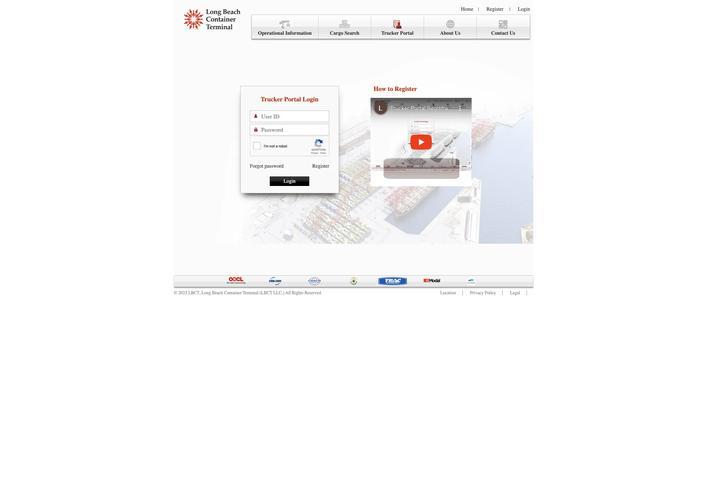 Task type: vqa. For each thing, say whether or not it's contained in the screenshot.
Location
yes



Task type: locate. For each thing, give the bounding box(es) containing it.
0 vertical spatial portal
[[401, 30, 414, 36]]

us for contact us
[[510, 30, 516, 36]]

1 horizontal spatial trucker
[[382, 30, 399, 36]]

0 vertical spatial register
[[487, 6, 504, 12]]

home
[[462, 6, 474, 12]]

2 horizontal spatial login
[[519, 6, 531, 12]]

1 horizontal spatial register
[[395, 85, 418, 93]]

legal link
[[511, 291, 521, 296]]

contact us link
[[477, 16, 530, 39]]

information
[[286, 30, 312, 36]]

trucker
[[382, 30, 399, 36], [261, 96, 283, 103]]

legal
[[511, 291, 521, 296]]

| left login link on the right top of the page
[[510, 7, 511, 12]]

login inside button
[[284, 179, 296, 184]]

trucker portal link
[[372, 16, 425, 39]]

register link
[[487, 6, 504, 12], [313, 164, 330, 169]]

register
[[487, 6, 504, 12], [395, 85, 418, 93], [313, 164, 330, 169]]

0 horizontal spatial |
[[479, 7, 480, 12]]

privacy policy link
[[471, 291, 497, 296]]

register for register link to the right
[[487, 6, 504, 12]]

2023
[[179, 291, 187, 296]]

forgot
[[250, 164, 264, 169]]

us
[[455, 30, 461, 36], [510, 30, 516, 36]]

1 vertical spatial login
[[303, 96, 319, 103]]

login up user id text box
[[303, 96, 319, 103]]

trucker for trucker portal login
[[261, 96, 283, 103]]

menu bar
[[252, 15, 531, 39]]

©
[[174, 291, 178, 296]]

|
[[479, 7, 480, 12], [510, 7, 511, 12]]

0 horizontal spatial trucker
[[261, 96, 283, 103]]

0 horizontal spatial portal
[[285, 96, 301, 103]]

us for about us
[[455, 30, 461, 36]]

2 vertical spatial login
[[284, 179, 296, 184]]

search
[[345, 30, 360, 36]]

all
[[286, 291, 291, 296]]

2 us from the left
[[510, 30, 516, 36]]

0 horizontal spatial login
[[284, 179, 296, 184]]

login down password
[[284, 179, 296, 184]]

login
[[519, 6, 531, 12], [303, 96, 319, 103], [284, 179, 296, 184]]

0 vertical spatial trucker
[[382, 30, 399, 36]]

register for the left register link
[[313, 164, 330, 169]]

1 horizontal spatial portal
[[401, 30, 414, 36]]

1 vertical spatial register link
[[313, 164, 330, 169]]

long
[[202, 291, 211, 296]]

0 vertical spatial login
[[519, 6, 531, 12]]

1 vertical spatial trucker
[[261, 96, 283, 103]]

trucker portal
[[382, 30, 414, 36]]

0 horizontal spatial register
[[313, 164, 330, 169]]

trucker portal login
[[261, 96, 319, 103]]

us right about
[[455, 30, 461, 36]]

1 horizontal spatial us
[[510, 30, 516, 36]]

portal
[[401, 30, 414, 36], [285, 96, 301, 103]]

2 horizontal spatial register
[[487, 6, 504, 12]]

| right home link on the right of page
[[479, 7, 480, 12]]

2 vertical spatial register
[[313, 164, 330, 169]]

login up contact us link
[[519, 6, 531, 12]]

operational information
[[258, 30, 312, 36]]

location
[[441, 291, 457, 296]]

(lbct
[[260, 291, 273, 296]]

llc.)
[[274, 291, 285, 296]]

0 vertical spatial register link
[[487, 6, 504, 12]]

privacy policy
[[471, 291, 497, 296]]

1 vertical spatial portal
[[285, 96, 301, 103]]

0 horizontal spatial us
[[455, 30, 461, 36]]

1 horizontal spatial |
[[510, 7, 511, 12]]

us right contact
[[510, 30, 516, 36]]

cargo
[[330, 30, 344, 36]]

1 us from the left
[[455, 30, 461, 36]]



Task type: describe. For each thing, give the bounding box(es) containing it.
policy
[[485, 291, 497, 296]]

cargo search link
[[319, 16, 372, 39]]

User ID text field
[[262, 111, 329, 122]]

beach
[[212, 291, 223, 296]]

how to register
[[374, 85, 418, 93]]

1 horizontal spatial login
[[303, 96, 319, 103]]

login button
[[270, 177, 310, 186]]

forgot password
[[250, 164, 284, 169]]

password
[[265, 164, 284, 169]]

© 2023 lbct, long beach container terminal (lbct llc.) all rights reserved.
[[174, 291, 323, 296]]

about us
[[441, 30, 461, 36]]

about us link
[[425, 16, 477, 39]]

operational
[[258, 30, 284, 36]]

1 horizontal spatial register link
[[487, 6, 504, 12]]

2 | from the left
[[510, 7, 511, 12]]

portal for trucker portal login
[[285, 96, 301, 103]]

container
[[224, 291, 242, 296]]

rights
[[292, 291, 304, 296]]

menu bar containing operational information
[[252, 15, 531, 39]]

login link
[[519, 6, 531, 12]]

portal for trucker portal
[[401, 30, 414, 36]]

Password password field
[[262, 124, 329, 135]]

lbct,
[[189, 291, 201, 296]]

to
[[388, 85, 394, 93]]

1 vertical spatial register
[[395, 85, 418, 93]]

forgot password link
[[250, 164, 284, 169]]

operational information link
[[252, 16, 319, 39]]

contact us
[[492, 30, 516, 36]]

trucker for trucker portal
[[382, 30, 399, 36]]

about
[[441, 30, 454, 36]]

0 horizontal spatial register link
[[313, 164, 330, 169]]

login for login link on the right top of the page
[[519, 6, 531, 12]]

privacy
[[471, 291, 484, 296]]

terminal
[[243, 291, 259, 296]]

cargo search
[[330, 30, 360, 36]]

home link
[[462, 6, 474, 12]]

location link
[[441, 291, 457, 296]]

reserved.
[[305, 291, 323, 296]]

login for login button
[[284, 179, 296, 184]]

contact
[[492, 30, 509, 36]]

how
[[374, 85, 387, 93]]

1 | from the left
[[479, 7, 480, 12]]



